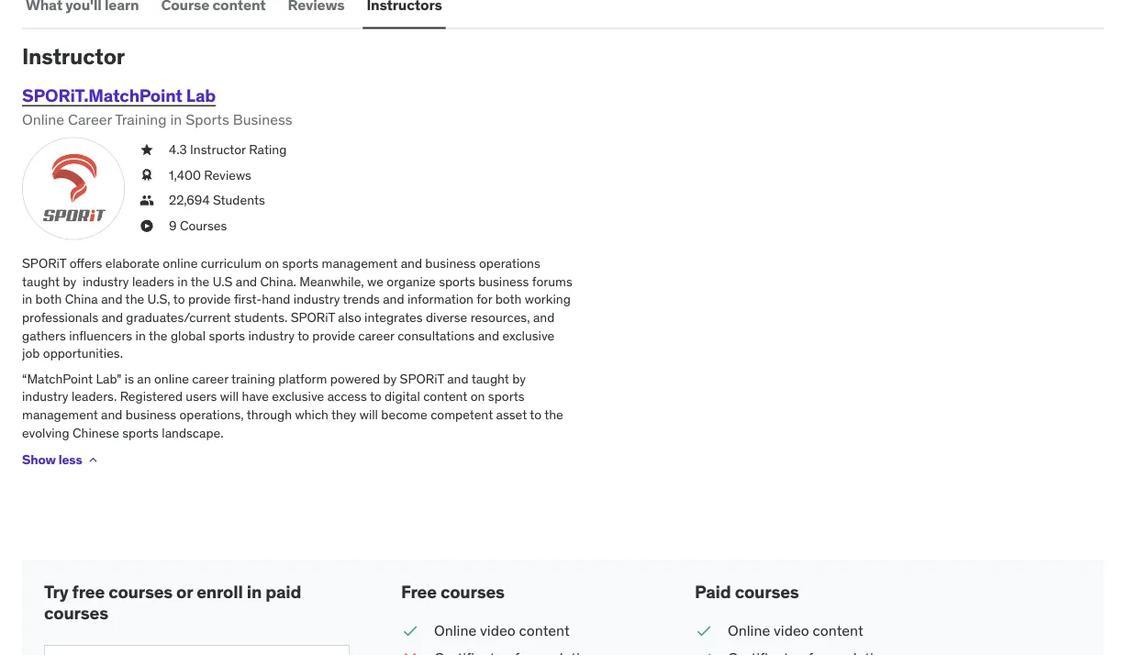 Task type: locate. For each thing, give the bounding box(es) containing it.
by up asset
[[512, 371, 526, 387]]

users
[[186, 389, 217, 405]]

show less button
[[22, 442, 101, 479]]

curriculum
[[201, 256, 262, 272]]

2 both from the left
[[495, 292, 522, 308]]

meanwhile,
[[299, 274, 364, 290]]

1 horizontal spatial instructor
[[190, 142, 246, 158]]

in inside try free courses or enroll in paid courses
[[247, 581, 262, 603]]

in up professionals
[[22, 292, 32, 308]]

through
[[247, 407, 292, 423]]

management up we
[[322, 256, 398, 272]]

video down free courses
[[480, 622, 516, 640]]

1 horizontal spatial management
[[322, 256, 398, 272]]

and up chinese
[[101, 407, 123, 423]]

0 horizontal spatial taught
[[22, 274, 60, 290]]

online down paid courses on the right bottom of page
[[728, 622, 770, 640]]

instructor up 1,400 reviews
[[190, 142, 246, 158]]

0 vertical spatial exclusive
[[502, 328, 555, 344]]

on up 'competent'
[[471, 389, 485, 405]]

sporit.matchpoint
[[22, 84, 182, 106]]

online video content down paid courses on the right bottom of page
[[728, 622, 863, 640]]

video for paid courses
[[774, 622, 809, 640]]

taught up professionals
[[22, 274, 60, 290]]

content inside sporit offers elaborate online curriculum on sports management and business operations taught by  industry leaders in the u.s and china. meanwhile, we organize sports business forums in both china and the u.s, to provide first-hand industry trends and information for both working professionals and graduates/current students. sporit also integrates diverse resources, and gathers influencers in the global sports industry to provide career consultations and exclusive job opportunities. "matchpoint lab" is an online career training platform powered by sporit and taught by industry leaders. registered users will have exclusive access to digital content on sports management and business operations, through which they will become competent asset to the evolving chinese sports landscape.
[[423, 389, 468, 405]]

1 vertical spatial instructor
[[190, 142, 246, 158]]

and down working
[[533, 310, 555, 326]]

2 vertical spatial business
[[126, 407, 176, 423]]

1 vertical spatial provide
[[312, 328, 355, 344]]

0 vertical spatial sporit
[[22, 256, 66, 272]]

exclusive down the platform at the bottom left
[[272, 389, 324, 405]]

paid
[[265, 581, 301, 603]]

0 vertical spatial small image
[[401, 621, 420, 642]]

business
[[425, 256, 476, 272], [478, 274, 529, 290], [126, 407, 176, 423]]

competent
[[431, 407, 493, 423]]

become
[[381, 407, 428, 423]]

0 horizontal spatial career
[[192, 371, 228, 387]]

2 small image from the top
[[695, 649, 713, 655]]

in left paid
[[247, 581, 262, 603]]

elaborate
[[105, 256, 160, 272]]

career down integrates
[[358, 328, 394, 344]]

xsmall image
[[140, 167, 154, 185]]

22,694 students
[[169, 193, 265, 209]]

0 vertical spatial management
[[322, 256, 398, 272]]

consultations
[[398, 328, 475, 344]]

we
[[367, 274, 384, 290]]

0 horizontal spatial will
[[220, 389, 239, 405]]

career up users
[[192, 371, 228, 387]]

which
[[295, 407, 329, 423]]

1 vertical spatial exclusive
[[272, 389, 324, 405]]

9 courses
[[169, 218, 227, 234]]

0 vertical spatial on
[[265, 256, 279, 272]]

will up operations,
[[220, 389, 239, 405]]

2 horizontal spatial online
[[728, 622, 770, 640]]

1 by from the left
[[383, 371, 397, 387]]

0 horizontal spatial both
[[35, 292, 62, 308]]

1 vertical spatial taught
[[472, 371, 509, 387]]

u.s,
[[147, 292, 170, 308]]

22,694
[[169, 193, 210, 209]]

online video content
[[434, 622, 570, 640], [728, 622, 863, 640]]

show
[[22, 452, 56, 469]]

1 vertical spatial on
[[471, 389, 485, 405]]

0 horizontal spatial online
[[22, 110, 64, 129]]

professionals
[[22, 310, 98, 326]]

online for paid courses
[[728, 622, 770, 640]]

the
[[191, 274, 209, 290], [125, 292, 144, 308], [149, 328, 168, 344], [544, 407, 563, 423]]

2 online video content from the left
[[728, 622, 863, 640]]

0 horizontal spatial video
[[480, 622, 516, 640]]

1,400 reviews
[[169, 167, 251, 184]]

sporit up digital
[[400, 371, 444, 387]]

both up professionals
[[35, 292, 62, 308]]

1 vertical spatial small image
[[695, 649, 713, 655]]

free
[[401, 581, 437, 603]]

both
[[35, 292, 62, 308], [495, 292, 522, 308]]

sporit offers elaborate online curriculum on sports management and business operations taught by  industry leaders in the u.s and china. meanwhile, we organize sports business forums in both china and the u.s, to provide first-hand industry trends and information for both working professionals and graduates/current students. sporit also integrates diverse resources, and gathers influencers in the global sports industry to provide career consultations and exclusive job opportunities. "matchpoint lab" is an online career training platform powered by sporit and taught by industry leaders. registered users will have exclusive access to digital content on sports management and business operations, through which they will become competent asset to the evolving chinese sports landscape.
[[22, 256, 573, 441]]

career
[[358, 328, 394, 344], [192, 371, 228, 387]]

an
[[137, 371, 151, 387]]

free courses
[[401, 581, 505, 603]]

provide down also
[[312, 328, 355, 344]]

on
[[265, 256, 279, 272], [471, 389, 485, 405]]

xsmall image right less on the left bottom
[[86, 453, 101, 468]]

industry down offers
[[83, 274, 129, 290]]

video down paid courses on the right bottom of page
[[774, 622, 809, 640]]

provide down u.s
[[188, 292, 231, 308]]

2 video from the left
[[774, 622, 809, 640]]

online left career
[[22, 110, 64, 129]]

by up digital
[[383, 371, 397, 387]]

try
[[44, 581, 68, 603]]

xsmall image inside show less button
[[86, 453, 101, 468]]

will right they
[[359, 407, 378, 423]]

sporit
[[22, 256, 66, 272], [291, 310, 335, 326], [400, 371, 444, 387]]

on up china.
[[265, 256, 279, 272]]

business down operations
[[478, 274, 529, 290]]

sports
[[282, 256, 319, 272], [439, 274, 475, 290], [209, 328, 245, 344], [488, 389, 525, 405], [122, 425, 159, 441]]

training
[[231, 371, 275, 387]]

online down free courses
[[434, 622, 477, 640]]

0 horizontal spatial by
[[383, 371, 397, 387]]

industry down students.
[[248, 328, 295, 344]]

0 vertical spatial will
[[220, 389, 239, 405]]

business up information
[[425, 256, 476, 272]]

online up the leaders on the left
[[163, 256, 198, 272]]

to up graduates/current
[[173, 292, 185, 308]]

1 horizontal spatial taught
[[472, 371, 509, 387]]

instructor up sporit.matchpoint
[[22, 43, 125, 71]]

sports up asset
[[488, 389, 525, 405]]

lab"
[[96, 371, 122, 387]]

1 horizontal spatial content
[[519, 622, 570, 640]]

xsmall image down xsmall icon
[[140, 192, 154, 210]]

content
[[423, 389, 468, 405], [519, 622, 570, 640], [813, 622, 863, 640]]

1 video from the left
[[480, 622, 516, 640]]

online
[[163, 256, 198, 272], [154, 371, 189, 387]]

in up 4.3
[[170, 110, 182, 129]]

1 horizontal spatial online video content
[[728, 622, 863, 640]]

to right asset
[[530, 407, 542, 423]]

students.
[[234, 310, 288, 326]]

to
[[173, 292, 185, 308], [298, 328, 309, 344], [370, 389, 381, 405], [530, 407, 542, 423]]

operations,
[[179, 407, 244, 423]]

1 vertical spatial management
[[22, 407, 98, 423]]

xsmall image up xsmall icon
[[140, 141, 154, 159]]

0 vertical spatial provide
[[188, 292, 231, 308]]

sporit left offers
[[22, 256, 66, 272]]

0 horizontal spatial on
[[265, 256, 279, 272]]

1 vertical spatial business
[[478, 274, 529, 290]]

1 horizontal spatial online
[[434, 622, 477, 640]]

0 vertical spatial career
[[358, 328, 394, 344]]

1 horizontal spatial exclusive
[[502, 328, 555, 344]]

industry
[[83, 274, 129, 290], [294, 292, 340, 308], [248, 328, 295, 344], [22, 389, 68, 405]]

0 horizontal spatial management
[[22, 407, 98, 423]]

industry down meanwhile,
[[294, 292, 340, 308]]

2 horizontal spatial business
[[478, 274, 529, 290]]

forums
[[532, 274, 573, 290]]

exclusive
[[502, 328, 555, 344], [272, 389, 324, 405]]

management
[[322, 256, 398, 272], [22, 407, 98, 423]]

xsmall image left 9
[[140, 217, 154, 235]]

1 horizontal spatial sporit
[[291, 310, 335, 326]]

paid courses
[[695, 581, 799, 603]]

1 horizontal spatial both
[[495, 292, 522, 308]]

exclusive down resources,
[[502, 328, 555, 344]]

1 horizontal spatial will
[[359, 407, 378, 423]]

sporit left also
[[291, 310, 335, 326]]

1 horizontal spatial video
[[774, 622, 809, 640]]

both up resources,
[[495, 292, 522, 308]]

and up 'competent'
[[447, 371, 469, 387]]

will
[[220, 389, 239, 405], [359, 407, 378, 423]]

video
[[480, 622, 516, 640], [774, 622, 809, 640]]

small image
[[695, 621, 713, 642], [695, 649, 713, 655]]

2 small image from the top
[[401, 649, 420, 655]]

2 horizontal spatial content
[[813, 622, 863, 640]]

sports down students.
[[209, 328, 245, 344]]

career
[[68, 110, 112, 129]]

powered
[[330, 371, 380, 387]]

online video content for free courses
[[434, 622, 570, 640]]

management up "evolving" on the left of page
[[22, 407, 98, 423]]

1 vertical spatial sporit
[[291, 310, 335, 326]]

small image
[[401, 621, 420, 642], [401, 649, 420, 655]]

in
[[170, 110, 182, 129], [177, 274, 188, 290], [22, 292, 32, 308], [135, 328, 146, 344], [247, 581, 262, 603]]

0 vertical spatial taught
[[22, 274, 60, 290]]

xsmall image
[[140, 141, 154, 159], [140, 192, 154, 210], [140, 217, 154, 235], [86, 453, 101, 468]]

the left u.s,
[[125, 292, 144, 308]]

business down registered
[[126, 407, 176, 423]]

sporit.matchpoint lab online career training in sports business
[[22, 84, 292, 129]]

1 online video content from the left
[[434, 622, 570, 640]]

online
[[22, 110, 64, 129], [434, 622, 477, 640], [728, 622, 770, 640]]

leaders
[[132, 274, 174, 290]]

taught up asset
[[472, 371, 509, 387]]

1 vertical spatial small image
[[401, 649, 420, 655]]

courses
[[108, 581, 173, 603], [440, 581, 505, 603], [735, 581, 799, 603], [44, 602, 108, 624]]

resources,
[[471, 310, 530, 326]]

0 vertical spatial instructor
[[22, 43, 125, 71]]

sporit.matchpoint lab image
[[22, 138, 125, 241]]

by
[[383, 371, 397, 387], [512, 371, 526, 387]]

2 horizontal spatial sporit
[[400, 371, 444, 387]]

0 horizontal spatial instructor
[[22, 43, 125, 71]]

1 horizontal spatial by
[[512, 371, 526, 387]]

online video content down free courses
[[434, 622, 570, 640]]

the left u.s
[[191, 274, 209, 290]]

0 horizontal spatial sporit
[[22, 256, 66, 272]]

0 vertical spatial small image
[[695, 621, 713, 642]]

provide
[[188, 292, 231, 308], [312, 328, 355, 344]]

online up registered
[[154, 371, 189, 387]]

taught
[[22, 274, 60, 290], [472, 371, 509, 387]]

0 horizontal spatial online video content
[[434, 622, 570, 640]]

1 horizontal spatial business
[[425, 256, 476, 272]]

registered
[[120, 389, 183, 405]]

0 horizontal spatial content
[[423, 389, 468, 405]]

diverse
[[426, 310, 467, 326]]



Task type: describe. For each thing, give the bounding box(es) containing it.
graduates/current
[[126, 310, 231, 326]]

to left digital
[[370, 389, 381, 405]]

4.3
[[169, 142, 187, 158]]

reviews
[[204, 167, 251, 184]]

1 horizontal spatial on
[[471, 389, 485, 405]]

also
[[338, 310, 361, 326]]

sports up information
[[439, 274, 475, 290]]

try free courses or enroll in paid courses
[[44, 581, 301, 624]]

1 horizontal spatial provide
[[312, 328, 355, 344]]

hand
[[262, 292, 290, 308]]

1 small image from the top
[[401, 621, 420, 642]]

operations
[[479, 256, 540, 272]]

gathers
[[22, 328, 66, 344]]

online inside sporit.matchpoint lab online career training in sports business
[[22, 110, 64, 129]]

1 small image from the top
[[695, 621, 713, 642]]

have
[[242, 389, 269, 405]]

xsmall image for 9 courses
[[140, 217, 154, 235]]

to up the platform at the bottom left
[[298, 328, 309, 344]]

rating
[[249, 142, 287, 158]]

show less
[[22, 452, 82, 469]]

business
[[233, 110, 292, 129]]

china.
[[260, 274, 296, 290]]

job
[[22, 346, 40, 362]]

less
[[58, 452, 82, 469]]

and up first-
[[236, 274, 257, 290]]

in inside sporit.matchpoint lab online career training in sports business
[[170, 110, 182, 129]]

online for free courses
[[434, 622, 477, 640]]

1 both from the left
[[35, 292, 62, 308]]

0 horizontal spatial exclusive
[[272, 389, 324, 405]]

courses
[[180, 218, 227, 234]]

content for free
[[519, 622, 570, 640]]

1 vertical spatial online
[[154, 371, 189, 387]]

students
[[213, 193, 265, 209]]

chinese
[[73, 425, 119, 441]]

enroll
[[197, 581, 243, 603]]

global
[[171, 328, 206, 344]]

leaders.
[[72, 389, 117, 405]]

9
[[169, 218, 177, 234]]

the right asset
[[544, 407, 563, 423]]

sports up china.
[[282, 256, 319, 272]]

for
[[477, 292, 492, 308]]

sports down registered
[[122, 425, 159, 441]]

opportunities.
[[43, 346, 123, 362]]

and down resources,
[[478, 328, 499, 344]]

access
[[327, 389, 367, 405]]

1 horizontal spatial career
[[358, 328, 394, 344]]

video for free courses
[[480, 622, 516, 640]]

0 vertical spatial business
[[425, 256, 476, 272]]

and up integrates
[[383, 292, 404, 308]]

in right influencers
[[135, 328, 146, 344]]

training
[[115, 110, 167, 129]]

integrates
[[364, 310, 423, 326]]

china
[[65, 292, 98, 308]]

evolving
[[22, 425, 69, 441]]

paid
[[695, 581, 731, 603]]

1 vertical spatial will
[[359, 407, 378, 423]]

they
[[331, 407, 356, 423]]

trends
[[343, 292, 380, 308]]

industry down "matchpoint
[[22, 389, 68, 405]]

2 vertical spatial sporit
[[400, 371, 444, 387]]

"matchpoint
[[22, 371, 93, 387]]

2 by from the left
[[512, 371, 526, 387]]

xsmall image for 22,694 students
[[140, 192, 154, 210]]

xsmall image for 4.3 instructor rating
[[140, 141, 154, 159]]

1 vertical spatial career
[[192, 371, 228, 387]]

in right the leaders on the left
[[177, 274, 188, 290]]

offers
[[69, 256, 102, 272]]

digital
[[385, 389, 420, 405]]

u.s
[[213, 274, 233, 290]]

lab
[[186, 84, 216, 106]]

1,400
[[169, 167, 201, 184]]

sports
[[186, 110, 229, 129]]

and right china
[[101, 292, 123, 308]]

and up organize
[[401, 256, 422, 272]]

0 horizontal spatial provide
[[188, 292, 231, 308]]

organize
[[387, 274, 436, 290]]

the down graduates/current
[[149, 328, 168, 344]]

0 horizontal spatial business
[[126, 407, 176, 423]]

information
[[407, 292, 473, 308]]

4.3 instructor rating
[[169, 142, 287, 158]]

asset
[[496, 407, 527, 423]]

content for paid
[[813, 622, 863, 640]]

first-
[[234, 292, 262, 308]]

or
[[176, 581, 193, 603]]

is
[[125, 371, 134, 387]]

free
[[72, 581, 105, 603]]

working
[[525, 292, 571, 308]]

platform
[[278, 371, 327, 387]]

sporit.matchpoint lab link
[[22, 84, 216, 106]]

and up influencers
[[102, 310, 123, 326]]

landscape.
[[162, 425, 224, 441]]

online video content for paid courses
[[728, 622, 863, 640]]

0 vertical spatial online
[[163, 256, 198, 272]]

influencers
[[69, 328, 132, 344]]



Task type: vqa. For each thing, say whether or not it's contained in the screenshot.
and
yes



